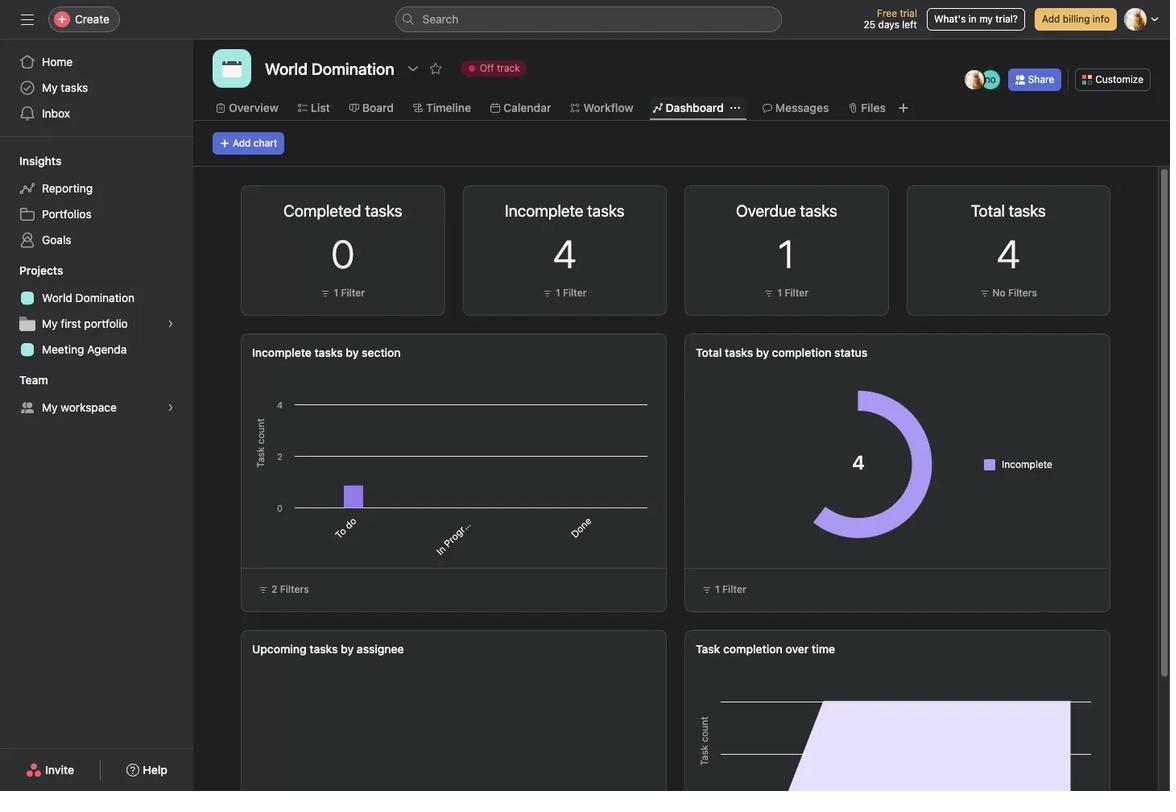 Task type: describe. For each thing, give the bounding box(es) containing it.
off track button
[[453, 57, 534, 80]]

workflow link
[[571, 99, 634, 117]]

filter for 0
[[341, 287, 365, 299]]

list link
[[298, 99, 330, 117]]

billing
[[1064, 13, 1091, 25]]

share
[[1029, 73, 1055, 85]]

in
[[434, 543, 448, 558]]

projects
[[19, 264, 63, 277]]

what's in my trial? button
[[928, 8, 1026, 31]]

task completion over time
[[696, 642, 836, 656]]

task
[[696, 642, 721, 656]]

add billing info
[[1043, 13, 1111, 25]]

team
[[19, 373, 48, 387]]

global element
[[0, 39, 193, 136]]

add chart button
[[213, 132, 285, 155]]

create button
[[48, 6, 120, 32]]

timeline
[[426, 101, 471, 114]]

no filters button
[[976, 285, 1042, 301]]

chart
[[254, 137, 277, 149]]

2
[[272, 583, 278, 596]]

calendar
[[504, 101, 552, 114]]

insights element
[[0, 147, 193, 256]]

my tasks link
[[10, 75, 184, 101]]

completion status
[[773, 346, 868, 359]]

what's in my trial?
[[935, 13, 1019, 25]]

no filters
[[993, 287, 1038, 299]]

1 filter for 1
[[778, 287, 809, 299]]

my first portfolio
[[42, 317, 128, 330]]

no
[[993, 287, 1006, 299]]

help
[[143, 763, 168, 777]]

view chart image for total tasks
[[1036, 202, 1049, 215]]

incomplete for incomplete tasks by section
[[252, 346, 312, 359]]

what's
[[935, 13, 967, 25]]

1 for 0
[[334, 287, 339, 299]]

first
[[61, 317, 81, 330]]

agenda
[[87, 343, 127, 356]]

days
[[879, 19, 900, 31]]

upcoming tasks by assignee
[[252, 642, 404, 656]]

meeting agenda link
[[10, 337, 184, 363]]

insights
[[19, 154, 62, 168]]

off track
[[480, 62, 520, 74]]

calendar image
[[222, 59, 242, 78]]

portfolio
[[84, 317, 128, 330]]

by assignee
[[341, 642, 404, 656]]

incomplete tasks
[[505, 201, 625, 220]]

my
[[980, 13, 994, 25]]

domination
[[75, 291, 135, 305]]

projects element
[[0, 256, 193, 366]]

add chart
[[233, 137, 277, 149]]

my first portfolio link
[[10, 311, 184, 337]]

free trial 25 days left
[[864, 7, 918, 31]]

incomplete for incomplete
[[1003, 458, 1053, 470]]

messages
[[776, 101, 830, 114]]

4 button for incomplete tasks
[[554, 231, 577, 276]]

files link
[[849, 99, 886, 117]]

trial
[[900, 7, 918, 19]]

create
[[75, 12, 110, 26]]

dashboard link
[[653, 99, 724, 117]]

workspace
[[61, 401, 117, 414]]

more actions image
[[415, 202, 428, 215]]

calendar link
[[491, 99, 552, 117]]

portfolios
[[42, 207, 92, 221]]

timeline link
[[413, 99, 471, 117]]

files
[[862, 101, 886, 114]]

dashboard
[[666, 101, 724, 114]]

total tasks
[[972, 201, 1047, 220]]

info
[[1093, 13, 1111, 25]]

1 filter button for 4
[[539, 285, 591, 301]]

edit chart image for 1
[[837, 202, 850, 215]]

add for add billing info
[[1043, 13, 1061, 25]]

trial?
[[996, 13, 1019, 25]]

reporting link
[[10, 176, 184, 201]]

left
[[903, 19, 918, 31]]

4 for incomplete tasks
[[554, 231, 577, 276]]

filters for 2 filters
[[280, 583, 309, 596]]

search button
[[395, 6, 782, 32]]

overview link
[[216, 99, 279, 117]]

25
[[864, 19, 876, 31]]

portfolios link
[[10, 201, 184, 227]]

add tab image
[[898, 102, 911, 114]]

tab actions image
[[731, 103, 740, 113]]

progress
[[441, 513, 478, 550]]

1 filter for 4
[[556, 287, 587, 299]]

to
[[332, 525, 349, 541]]

incomplete tasks by section
[[252, 346, 401, 359]]

tasks for incomplete
[[315, 346, 343, 359]]

by section
[[346, 346, 401, 359]]

0 button
[[331, 231, 355, 276]]

completion
[[724, 642, 783, 656]]



Task type: vqa. For each thing, say whether or not it's contained in the screenshot.
Add Work
no



Task type: locate. For each thing, give the bounding box(es) containing it.
messages link
[[763, 99, 830, 117]]

my workspace link
[[10, 395, 184, 421]]

1 horizontal spatial filters
[[1009, 287, 1038, 299]]

2 vertical spatial my
[[42, 401, 58, 414]]

inbox link
[[10, 101, 184, 127]]

1 edit chart image from the left
[[615, 202, 628, 215]]

invite button
[[15, 756, 85, 785]]

mb
[[967, 73, 982, 85]]

3 my from the top
[[42, 401, 58, 414]]

1 for 4
[[556, 287, 561, 299]]

total
[[696, 346, 722, 359]]

my tasks
[[42, 81, 88, 94]]

0 horizontal spatial filters
[[280, 583, 309, 596]]

2 edit chart image from the left
[[837, 202, 850, 215]]

add left the billing
[[1043, 13, 1061, 25]]

by
[[757, 346, 770, 359]]

board
[[362, 101, 394, 114]]

upcoming
[[252, 642, 307, 656]]

insights button
[[0, 153, 62, 169]]

0 horizontal spatial 4 button
[[554, 231, 577, 276]]

1 view chart image from the left
[[592, 202, 605, 215]]

over time
[[786, 642, 836, 656]]

4 button down incomplete tasks
[[554, 231, 577, 276]]

board link
[[350, 99, 394, 117]]

tasks inside global element
[[61, 81, 88, 94]]

filters right 'no'
[[1009, 287, 1038, 299]]

view chart image for overdue tasks
[[814, 202, 827, 215]]

home
[[42, 55, 73, 69]]

my for my workspace
[[42, 401, 58, 414]]

add
[[1043, 13, 1061, 25], [233, 137, 251, 149]]

my
[[42, 81, 58, 94], [42, 317, 58, 330], [42, 401, 58, 414]]

4 for total tasks
[[998, 231, 1021, 276]]

my down team
[[42, 401, 58, 414]]

filters inside no filters button
[[1009, 287, 1038, 299]]

tasks
[[61, 81, 88, 94], [315, 346, 343, 359], [725, 346, 754, 359], [310, 642, 338, 656]]

filter for 4
[[563, 287, 587, 299]]

teams element
[[0, 366, 193, 424]]

filters inside 2 filters button
[[280, 583, 309, 596]]

3 view chart image from the left
[[1036, 202, 1049, 215]]

add for add chart
[[233, 137, 251, 149]]

1 filter button for 1
[[761, 285, 813, 301]]

filters right '2'
[[280, 583, 309, 596]]

team button
[[0, 372, 48, 388]]

edit chart image
[[615, 202, 628, 215], [837, 202, 850, 215]]

0
[[331, 231, 355, 276]]

search
[[423, 12, 459, 26]]

1 4 from the left
[[554, 231, 577, 276]]

1 vertical spatial filters
[[280, 583, 309, 596]]

world domination link
[[10, 285, 184, 311]]

4
[[554, 231, 577, 276], [998, 231, 1021, 276]]

done
[[569, 515, 594, 540]]

1 filter button for 0
[[317, 285, 369, 301]]

my inside global element
[[42, 81, 58, 94]]

world
[[42, 291, 72, 305]]

1 4 button from the left
[[554, 231, 577, 276]]

0 horizontal spatial 4
[[554, 231, 577, 276]]

list
[[311, 101, 330, 114]]

filter for 1
[[785, 287, 809, 299]]

2 horizontal spatial view chart image
[[1036, 202, 1049, 215]]

2 filters button
[[251, 579, 316, 601]]

1 horizontal spatial edit chart image
[[837, 202, 850, 215]]

help button
[[116, 756, 178, 785]]

tasks for my
[[61, 81, 88, 94]]

4 button up no filters button
[[998, 231, 1021, 276]]

in progress
[[434, 513, 478, 558]]

tasks for upcoming
[[310, 642, 338, 656]]

1 filter
[[334, 287, 365, 299], [556, 287, 587, 299], [778, 287, 809, 299], [716, 583, 747, 596]]

tasks right upcoming at the bottom left of page
[[310, 642, 338, 656]]

4 up no filters button
[[998, 231, 1021, 276]]

0 vertical spatial filters
[[1009, 287, 1038, 299]]

1 horizontal spatial view chart image
[[814, 202, 827, 215]]

to do
[[332, 515, 359, 541]]

invite
[[45, 763, 74, 777]]

track
[[497, 62, 520, 74]]

my workspace
[[42, 401, 117, 414]]

see details, my workspace image
[[166, 403, 176, 413]]

tasks for total
[[725, 346, 754, 359]]

my for my first portfolio
[[42, 317, 58, 330]]

free
[[878, 7, 898, 19]]

view chart image for incomplete tasks
[[592, 202, 605, 215]]

0 vertical spatial my
[[42, 81, 58, 94]]

2 view chart image from the left
[[814, 202, 827, 215]]

tasks left by section
[[315, 346, 343, 359]]

0 vertical spatial incomplete
[[252, 346, 312, 359]]

my for my tasks
[[42, 81, 58, 94]]

my inside "link"
[[42, 401, 58, 414]]

add billing info button
[[1036, 8, 1118, 31]]

in
[[969, 13, 977, 25]]

4 button for total tasks
[[998, 231, 1021, 276]]

hide sidebar image
[[21, 13, 34, 26]]

search list box
[[395, 6, 782, 32]]

2 4 button from the left
[[998, 231, 1021, 276]]

my left the first
[[42, 317, 58, 330]]

1 for 1
[[778, 287, 783, 299]]

0 horizontal spatial edit chart image
[[615, 202, 628, 215]]

0 horizontal spatial add
[[233, 137, 251, 149]]

1 horizontal spatial incomplete
[[1003, 458, 1053, 470]]

1 vertical spatial incomplete
[[1003, 458, 1053, 470]]

goals link
[[10, 227, 184, 253]]

no
[[985, 73, 997, 85]]

off
[[480, 62, 494, 74]]

home link
[[10, 49, 184, 75]]

2 my from the top
[[42, 317, 58, 330]]

filters for no filters
[[1009, 287, 1038, 299]]

add to starred image
[[429, 62, 442, 75]]

1 horizontal spatial 4
[[998, 231, 1021, 276]]

projects button
[[0, 263, 63, 279]]

1 vertical spatial add
[[233, 137, 251, 149]]

0 horizontal spatial incomplete
[[252, 346, 312, 359]]

add left chart
[[233, 137, 251, 149]]

0 horizontal spatial view chart image
[[592, 202, 605, 215]]

edit chart image for 4
[[615, 202, 628, 215]]

see details, my first portfolio image
[[166, 319, 176, 329]]

1 horizontal spatial add
[[1043, 13, 1061, 25]]

overview
[[229, 101, 279, 114]]

meeting
[[42, 343, 84, 356]]

filters
[[1009, 287, 1038, 299], [280, 583, 309, 596]]

1 button
[[779, 231, 795, 276]]

overdue tasks
[[736, 201, 838, 220]]

1 filter button
[[317, 285, 369, 301], [539, 285, 591, 301], [761, 285, 813, 301], [695, 579, 754, 601]]

show options image
[[407, 62, 420, 75]]

completed tasks
[[284, 201, 403, 220]]

total tasks by completion status
[[696, 346, 868, 359]]

1 my from the top
[[42, 81, 58, 94]]

tasks left by
[[725, 346, 754, 359]]

1 vertical spatial my
[[42, 317, 58, 330]]

4 down incomplete tasks
[[554, 231, 577, 276]]

customize button
[[1076, 69, 1152, 91]]

do
[[342, 515, 359, 532]]

incomplete
[[252, 346, 312, 359], [1003, 458, 1053, 470]]

tasks down home
[[61, 81, 88, 94]]

1 filter for 0
[[334, 287, 365, 299]]

goals
[[42, 233, 71, 247]]

customize
[[1096, 73, 1144, 85]]

0 vertical spatial add
[[1043, 13, 1061, 25]]

2 4 from the left
[[998, 231, 1021, 276]]

filter
[[341, 287, 365, 299], [563, 287, 587, 299], [785, 287, 809, 299], [723, 583, 747, 596]]

None text field
[[261, 54, 399, 83]]

my up inbox
[[42, 81, 58, 94]]

view chart image
[[592, 202, 605, 215], [814, 202, 827, 215], [1036, 202, 1049, 215]]

my inside 'projects' "element"
[[42, 317, 58, 330]]

world domination
[[42, 291, 135, 305]]

1 horizontal spatial 4 button
[[998, 231, 1021, 276]]

view chart image
[[370, 202, 383, 215]]

edit chart image
[[393, 202, 406, 215]]

reporting
[[42, 181, 93, 195]]



